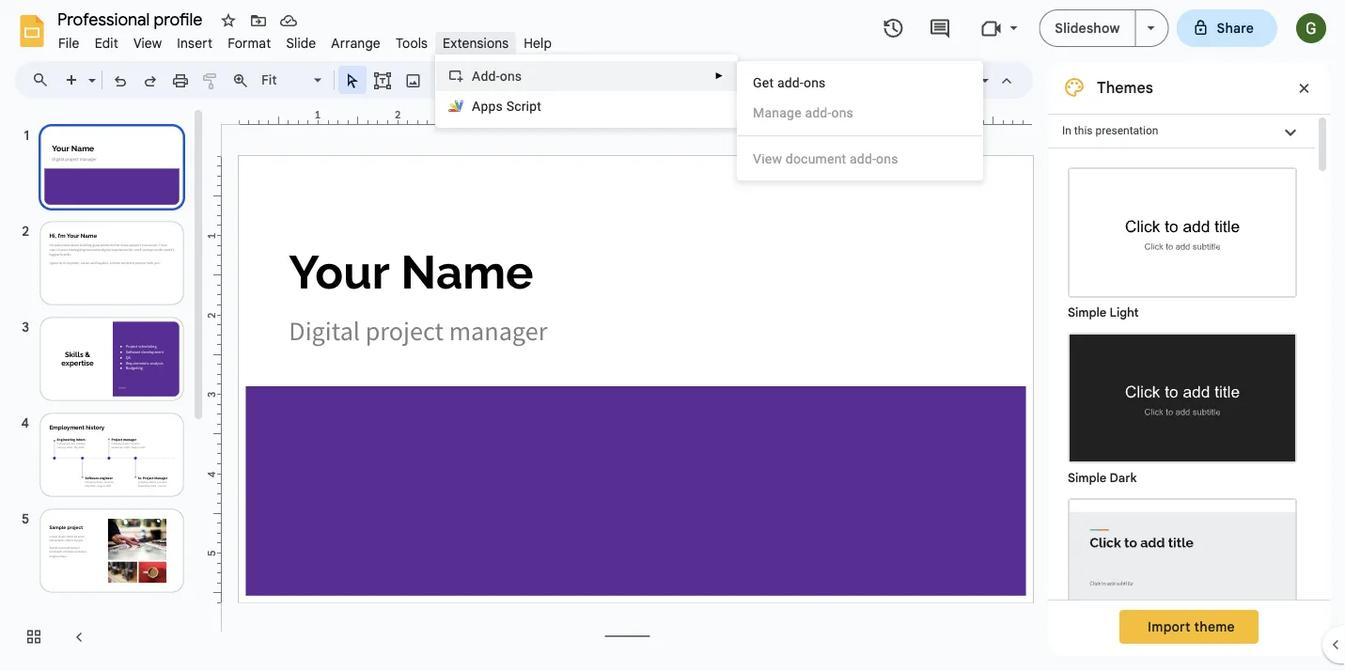 Task type: locate. For each thing, give the bounding box(es) containing it.
view document a dd-ons
[[753, 151, 899, 166]]

dd- right document
[[857, 151, 876, 166]]

share
[[1217, 20, 1254, 36]]

insert
[[177, 35, 213, 51]]

0 horizontal spatial add-
[[778, 75, 804, 90]]

simple left dark
[[1068, 471, 1107, 486]]

get add-ons g element
[[753, 75, 832, 90]]

menu containing g
[[737, 61, 984, 181]]

document
[[786, 151, 847, 166]]

1 vertical spatial dd-
[[857, 151, 876, 166]]

theme
[[718, 71, 761, 88]]

menu containing a
[[435, 55, 738, 128]]

simple inside radio
[[1068, 471, 1107, 486]]

edit
[[95, 35, 118, 51]]

presentation options image
[[1148, 26, 1155, 30]]

slideshow button
[[1039, 9, 1136, 47]]

view down m
[[753, 151, 783, 166]]

menu item
[[753, 103, 969, 122], [753, 150, 969, 168]]

0 vertical spatial dd-
[[481, 68, 500, 84]]

option group
[[1048, 149, 1316, 671]]

menu bar inside the menu bar banner
[[51, 24, 560, 55]]

import theme button
[[1120, 610, 1259, 644]]

2 menu item from the top
[[753, 150, 969, 168]]

0 vertical spatial menu item
[[753, 103, 969, 122]]

menu bar containing file
[[51, 24, 560, 55]]

m
[[753, 105, 765, 120]]

simple inside option
[[1068, 305, 1107, 320]]

help
[[524, 35, 552, 51]]

presentation
[[1096, 124, 1159, 137]]

new slide with layout image
[[84, 68, 96, 74]]

transition button
[[778, 66, 856, 94]]

format
[[228, 35, 271, 51]]

simple dark
[[1068, 471, 1137, 486]]

add-ons a element
[[472, 68, 528, 84]]

Star checkbox
[[215, 8, 242, 34]]

0 vertical spatial view
[[133, 35, 162, 51]]

themes
[[1097, 78, 1154, 97]]

Rename text field
[[51, 8, 213, 30]]

0 vertical spatial simple
[[1068, 305, 1107, 320]]

manage add-ons m element
[[753, 105, 860, 120]]

view
[[133, 35, 162, 51], [753, 151, 783, 166]]

help menu item
[[516, 32, 560, 54]]

g
[[753, 75, 762, 90]]

theme
[[1195, 619, 1236, 635]]

simple
[[1068, 305, 1107, 320], [1068, 471, 1107, 486]]

a
[[850, 151, 857, 166]]

1 vertical spatial add-
[[805, 105, 832, 120]]

0 vertical spatial add-
[[778, 75, 804, 90]]

anage
[[765, 105, 802, 120]]

menu item down manage add-ons m element
[[753, 150, 969, 168]]

tools
[[396, 35, 428, 51]]

1 vertical spatial simple
[[1068, 471, 1107, 486]]

add- inside menu item
[[805, 105, 832, 120]]

2 simple from the top
[[1068, 471, 1107, 486]]

slide
[[286, 35, 316, 51]]

view down rename text field
[[133, 35, 162, 51]]

extensions
[[443, 35, 509, 51]]

format menu item
[[220, 32, 279, 54]]

add- right the et on the top right of page
[[778, 75, 804, 90]]

mode and view toolbar
[[951, 61, 1022, 99]]

et
[[762, 75, 774, 90]]

view menu item
[[126, 32, 170, 54]]

view document add-ons a element
[[753, 151, 904, 166]]

view inside menu item
[[133, 35, 162, 51]]

slide menu item
[[279, 32, 324, 54]]

script
[[507, 98, 542, 114]]

menu item up a
[[753, 103, 969, 122]]

arrange
[[331, 35, 381, 51]]

1 horizontal spatial add-
[[805, 105, 832, 120]]

view inside menu item
[[753, 151, 783, 166]]

menu bar
[[51, 24, 560, 55]]

1 vertical spatial menu item
[[753, 150, 969, 168]]

option group inside the themes section
[[1048, 149, 1316, 671]]

dd-
[[481, 68, 500, 84], [857, 151, 876, 166]]

dd- up apps
[[481, 68, 500, 84]]

0 horizontal spatial view
[[133, 35, 162, 51]]

slideshow
[[1055, 20, 1120, 36]]

add- down transition button
[[805, 105, 832, 120]]

1 horizontal spatial view
[[753, 151, 783, 166]]

1 menu item from the top
[[753, 103, 969, 122]]

themes application
[[0, 0, 1346, 671]]

simple left light
[[1068, 305, 1107, 320]]

add-
[[778, 75, 804, 90], [805, 105, 832, 120]]

arrange menu item
[[324, 32, 388, 54]]

menu item containing view document
[[753, 150, 969, 168]]

option group containing simple light
[[1048, 149, 1316, 671]]

simple light
[[1068, 305, 1139, 320]]

menu
[[435, 55, 738, 128], [737, 61, 984, 181]]

1 vertical spatial view
[[753, 151, 783, 166]]

menu bar banner
[[0, 0, 1346, 671]]

navigation
[[0, 106, 207, 671]]

1 simple from the top
[[1068, 305, 1107, 320]]

insert menu item
[[170, 32, 220, 54]]

ons
[[500, 68, 522, 84], [804, 75, 826, 90], [832, 105, 854, 120], [876, 151, 899, 166]]

light
[[1110, 305, 1139, 320]]

shape image
[[435, 67, 457, 93]]

Zoom field
[[256, 67, 330, 94]]



Task type: describe. For each thing, give the bounding box(es) containing it.
Simple Light radio
[[1059, 158, 1307, 671]]

ons down transition button
[[832, 105, 854, 120]]

0 horizontal spatial dd-
[[481, 68, 500, 84]]

apps
[[472, 98, 503, 114]]

navigation inside themes application
[[0, 106, 207, 671]]

themes section
[[1048, 61, 1331, 671]]

file menu item
[[51, 32, 87, 54]]

menu item containing m
[[753, 103, 969, 122]]

dark
[[1110, 471, 1137, 486]]

transition
[[786, 71, 847, 88]]

view for view document a dd-ons
[[753, 151, 783, 166]]

insert image image
[[403, 67, 425, 93]]

a dd-ons
[[472, 68, 522, 84]]

ons up apps script e element
[[500, 68, 522, 84]]

simple for simple light
[[1068, 305, 1107, 320]]

►
[[715, 71, 724, 81]]

file
[[58, 35, 80, 51]]

in this presentation tab
[[1048, 114, 1316, 149]]

ons up manage add-ons m element
[[804, 75, 826, 90]]

add- for et
[[778, 75, 804, 90]]

simple for simple dark
[[1068, 471, 1107, 486]]

tools menu item
[[388, 32, 435, 54]]

import theme
[[1148, 619, 1236, 635]]

edit menu item
[[87, 32, 126, 54]]

theme button
[[710, 66, 769, 94]]

Menus field
[[24, 67, 65, 93]]

m anage add-ons
[[753, 105, 854, 120]]

add- for anage
[[805, 105, 832, 120]]

in
[[1063, 124, 1072, 137]]

g et add-ons
[[753, 75, 826, 90]]

main toolbar
[[55, 66, 857, 94]]

in this presentation
[[1063, 124, 1159, 137]]

import
[[1148, 619, 1191, 635]]

view for view
[[133, 35, 162, 51]]

apps script e element
[[472, 98, 547, 114]]

Streamline radio
[[1059, 489, 1307, 654]]

ons right a
[[876, 151, 899, 166]]

Zoom text field
[[259, 67, 311, 93]]

this
[[1075, 124, 1093, 137]]

apps script
[[472, 98, 542, 114]]

share button
[[1177, 9, 1278, 47]]

1 horizontal spatial dd-
[[857, 151, 876, 166]]

Simple Dark radio
[[1059, 323, 1307, 489]]

extensions menu item
[[435, 32, 516, 54]]

a
[[472, 68, 481, 84]]

streamline image
[[1070, 500, 1296, 627]]

live pointer settings image
[[977, 68, 989, 74]]



Task type: vqa. For each thing, say whether or not it's contained in the screenshot.
Format options 'Section'
no



